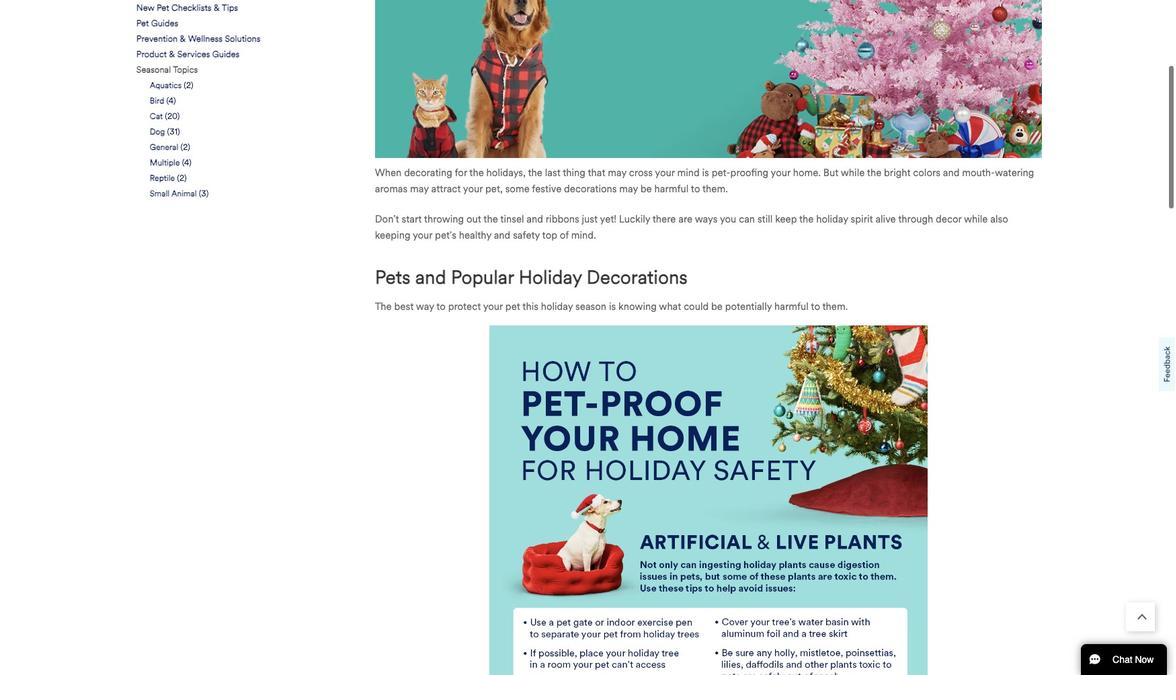 Task type: vqa. For each thing, say whether or not it's contained in the screenshot.


Task type: locate. For each thing, give the bounding box(es) containing it.
the left bright
[[868, 167, 882, 179]]

top
[[543, 229, 558, 242]]

guides down solutions
[[212, 49, 240, 60]]

1 horizontal spatial (4)
[[182, 158, 192, 168]]

and inside when decorating for the holidays, the last thing that may cross your mind is pet-proofing your home. but while the bright colors and mouth-watering aromas may attract your pet, some festive decorations may be harmful to them.
[[944, 167, 960, 179]]

mind
[[678, 167, 700, 179]]

reptile link
[[150, 172, 175, 184]]

0 horizontal spatial holiday
[[541, 301, 573, 313]]

(4) right multiple
[[182, 158, 192, 168]]

0 vertical spatial harmful
[[655, 183, 689, 195]]

ribbons
[[546, 213, 580, 225]]

potentially
[[726, 301, 772, 313]]

pet proofing your home image
[[375, 0, 1043, 158]]

may right the that
[[608, 167, 627, 179]]

& up topics
[[169, 49, 175, 60]]

pet guides link
[[136, 18, 179, 30]]

to
[[691, 183, 701, 195], [437, 301, 446, 313], [812, 301, 821, 313]]

the right keep at the right of page
[[800, 213, 814, 225]]

0 vertical spatial holiday
[[817, 213, 849, 225]]

multiple link
[[150, 157, 180, 169]]

1 vertical spatial pet
[[136, 18, 149, 29]]

(4)
[[166, 96, 176, 106], [182, 158, 192, 168]]

the
[[470, 167, 484, 179], [528, 167, 543, 179], [868, 167, 882, 179], [484, 213, 498, 225], [800, 213, 814, 225]]

multiple
[[150, 158, 180, 168]]

the
[[375, 301, 392, 313]]

solutions
[[225, 34, 261, 45]]

1 horizontal spatial to
[[691, 183, 701, 195]]

may
[[608, 167, 627, 179], [410, 183, 429, 195], [620, 183, 638, 195]]

0 horizontal spatial them.
[[703, 183, 728, 195]]

0 vertical spatial guides
[[151, 18, 179, 29]]

0 vertical spatial &
[[214, 3, 220, 14]]

holiday
[[519, 266, 582, 289]]

cat link
[[150, 110, 163, 123]]

the right out
[[484, 213, 498, 225]]

to inside when decorating for the holidays, the last thing that may cross your mind is pet-proofing your home. but while the bright colors and mouth-watering aromas may attract your pet, some festive decorations may be harmful to them.
[[691, 183, 701, 195]]

pet proofing your home for the holidays image
[[490, 326, 928, 675]]

1 horizontal spatial holiday
[[817, 213, 849, 225]]

and
[[944, 167, 960, 179], [527, 213, 544, 225], [494, 229, 511, 242], [416, 266, 446, 289]]

your down start on the top left of page
[[413, 229, 433, 242]]

some
[[506, 183, 530, 195]]

1 vertical spatial them.
[[823, 301, 848, 313]]

(3)
[[199, 188, 209, 199]]

while left also
[[965, 213, 989, 225]]

(2) up animal
[[177, 173, 187, 183]]

is left pet-
[[703, 167, 710, 179]]

guides
[[151, 18, 179, 29], [212, 49, 240, 60]]

and down tinsel
[[494, 229, 511, 242]]

(2) down topics
[[184, 80, 194, 90]]

0 horizontal spatial while
[[841, 167, 865, 179]]

0 vertical spatial be
[[641, 183, 652, 195]]

holiday left spirit
[[817, 213, 849, 225]]

(31)
[[167, 127, 180, 137]]

bird link
[[150, 95, 164, 107]]

(2)
[[184, 80, 194, 90], [181, 142, 190, 152], [177, 173, 187, 183]]

0 horizontal spatial (4)
[[166, 96, 176, 106]]

1 horizontal spatial harmful
[[775, 301, 809, 313]]

keeping
[[375, 229, 411, 242]]

your left "pet"
[[483, 301, 503, 313]]

throwing
[[424, 213, 464, 225]]

to right potentially
[[812, 301, 821, 313]]

holiday right this
[[541, 301, 573, 313]]

0 horizontal spatial harmful
[[655, 183, 689, 195]]

to right 'way'
[[437, 301, 446, 313]]

0 horizontal spatial be
[[641, 183, 652, 195]]

don't start throwing out the tinsel and ribbons just yet! luckily there are ways you can still keep the holiday spirit alive through decor while also keeping your pet's healthy and safety top of mind.
[[375, 213, 1009, 242]]

(4) right bird
[[166, 96, 176, 106]]

pet-
[[712, 167, 731, 179]]

keep
[[776, 213, 798, 225]]

harmful inside when decorating for the holidays, the last thing that may cross your mind is pet-proofing your home. but while the bright colors and mouth-watering aromas may attract your pet, some festive decorations may be harmful to them.
[[655, 183, 689, 195]]

0 vertical spatial (4)
[[166, 96, 176, 106]]

through
[[899, 213, 934, 225]]

may down cross
[[620, 183, 638, 195]]

(2) right general
[[181, 142, 190, 152]]

while
[[841, 167, 865, 179], [965, 213, 989, 225]]

holiday
[[817, 213, 849, 225], [541, 301, 573, 313]]

your
[[655, 167, 675, 179], [771, 167, 791, 179], [463, 183, 483, 195], [413, 229, 433, 242], [483, 301, 503, 313]]

1 vertical spatial (4)
[[182, 158, 192, 168]]

decorating
[[404, 167, 453, 179]]

1 horizontal spatial &
[[180, 34, 186, 45]]

guides up prevention
[[151, 18, 179, 29]]

1 vertical spatial is
[[609, 301, 616, 313]]

festive
[[532, 183, 562, 195]]

dog
[[150, 127, 165, 137]]

while inside don't start throwing out the tinsel and ribbons just yet! luckily there are ways you can still keep the holiday spirit alive through decor while also keeping your pet's healthy and safety top of mind.
[[965, 213, 989, 225]]

small
[[150, 188, 170, 199]]

also
[[991, 213, 1009, 225]]

1 vertical spatial (2)
[[181, 142, 190, 152]]

0 horizontal spatial guides
[[151, 18, 179, 29]]

bird
[[150, 96, 164, 106]]

ways
[[695, 213, 718, 225]]

pet,
[[486, 183, 503, 195]]

out
[[467, 213, 482, 225]]

your inside don't start throwing out the tinsel and ribbons just yet! luckily there are ways you can still keep the holiday spirit alive through decor while also keeping your pet's healthy and safety top of mind.
[[413, 229, 433, 242]]

attract
[[432, 183, 461, 195]]

1 vertical spatial guides
[[212, 49, 240, 60]]

1 vertical spatial while
[[965, 213, 989, 225]]

while inside when decorating for the holidays, the last thing that may cross your mind is pet-proofing your home. but while the bright colors and mouth-watering aromas may attract your pet, some festive decorations may be harmful to them.
[[841, 167, 865, 179]]

& up product & services guides link
[[180, 34, 186, 45]]

home.
[[794, 167, 821, 179]]

way
[[416, 301, 434, 313]]

colors
[[914, 167, 941, 179]]

1 horizontal spatial is
[[703, 167, 710, 179]]

pet down new on the top of page
[[136, 18, 149, 29]]

be right the "could"
[[712, 301, 723, 313]]

them.
[[703, 183, 728, 195], [823, 301, 848, 313]]

to down 'mind'
[[691, 183, 701, 195]]

aromas
[[375, 183, 408, 195]]

decorations
[[564, 183, 617, 195]]

1 vertical spatial holiday
[[541, 301, 573, 313]]

be
[[641, 183, 652, 195], [712, 301, 723, 313]]

spirit
[[851, 213, 874, 225]]

0 vertical spatial them.
[[703, 183, 728, 195]]

your down for
[[463, 183, 483, 195]]

your left home.
[[771, 167, 791, 179]]

&
[[214, 3, 220, 14], [180, 34, 186, 45], [169, 49, 175, 60]]

0 vertical spatial (2)
[[184, 80, 194, 90]]

harmful right potentially
[[775, 301, 809, 313]]

aquatics link
[[150, 79, 182, 92]]

2 vertical spatial &
[[169, 49, 175, 60]]

just
[[582, 213, 598, 225]]

harmful down 'mind'
[[655, 183, 689, 195]]

0 vertical spatial pet
[[157, 3, 169, 14]]

pet up pet guides link
[[157, 3, 169, 14]]

1 vertical spatial be
[[712, 301, 723, 313]]

and right colors
[[944, 167, 960, 179]]

for
[[455, 167, 467, 179]]

0 vertical spatial while
[[841, 167, 865, 179]]

is
[[703, 167, 710, 179], [609, 301, 616, 313]]

new pet checklists & tips link
[[136, 2, 238, 14]]

1 horizontal spatial while
[[965, 213, 989, 225]]

prevention & wellness solutions link
[[136, 33, 261, 45]]

the left "last"
[[528, 167, 543, 179]]

be down cross
[[641, 183, 652, 195]]

harmful
[[655, 183, 689, 195], [775, 301, 809, 313]]

& left "tips"
[[214, 3, 220, 14]]

1 horizontal spatial guides
[[212, 49, 240, 60]]

is right the season
[[609, 301, 616, 313]]

(20)
[[165, 111, 180, 121]]

while right but in the top right of the page
[[841, 167, 865, 179]]

0 vertical spatial is
[[703, 167, 710, 179]]



Task type: describe. For each thing, give the bounding box(es) containing it.
0 horizontal spatial to
[[437, 301, 446, 313]]

that
[[588, 167, 606, 179]]

don't
[[375, 213, 399, 225]]

proofing
[[731, 167, 769, 179]]

knowing
[[619, 301, 657, 313]]

decor
[[937, 213, 962, 225]]

is inside when decorating for the holidays, the last thing that may cross your mind is pet-proofing your home. but while the bright colors and mouth-watering aromas may attract your pet, some festive decorations may be harmful to them.
[[703, 167, 710, 179]]

but
[[824, 167, 839, 179]]

aquatics
[[150, 80, 182, 90]]

start
[[402, 213, 422, 225]]

2 horizontal spatial to
[[812, 301, 821, 313]]

new
[[136, 3, 155, 14]]

cat
[[150, 111, 163, 121]]

thing
[[563, 167, 586, 179]]

can
[[739, 213, 756, 225]]

holidays,
[[487, 167, 526, 179]]

them. inside when decorating for the holidays, the last thing that may cross your mind is pet-proofing your home. but while the bright colors and mouth-watering aromas may attract your pet, some festive decorations may be harmful to them.
[[703, 183, 728, 195]]

there
[[653, 213, 676, 225]]

mouth-
[[963, 167, 996, 179]]

services
[[177, 49, 210, 60]]

general link
[[150, 141, 179, 153]]

product
[[136, 49, 167, 60]]

pets
[[375, 266, 411, 289]]

1 horizontal spatial pet
[[157, 3, 169, 14]]

the best way to protect your pet this holiday season is knowing what could be potentially harmful to them.
[[375, 301, 851, 313]]

and up 'way'
[[416, 266, 446, 289]]

pets and popular holiday decorations
[[375, 266, 688, 289]]

pet
[[506, 301, 521, 313]]

new pet checklists & tips pet guides prevention & wellness solutions product & services guides seasonal topics aquatics (2) bird (4) cat (20) dog (31) general (2) multiple (4) reptile (2) small animal (3)
[[136, 3, 261, 199]]

what
[[659, 301, 682, 313]]

1 vertical spatial harmful
[[775, 301, 809, 313]]

product & services guides link
[[136, 49, 240, 61]]

last
[[545, 167, 561, 179]]

are
[[679, 213, 693, 225]]

tips
[[222, 3, 238, 14]]

1 horizontal spatial be
[[712, 301, 723, 313]]

season
[[576, 301, 607, 313]]

yet!
[[600, 213, 617, 225]]

1 vertical spatial &
[[180, 34, 186, 45]]

0 horizontal spatial pet
[[136, 18, 149, 29]]

0 horizontal spatial is
[[609, 301, 616, 313]]

alive
[[876, 213, 897, 225]]

holiday inside don't start throwing out the tinsel and ribbons just yet! luckily there are ways you can still keep the holiday spirit alive through decor while also keeping your pet's healthy and safety top of mind.
[[817, 213, 849, 225]]

popular
[[451, 266, 514, 289]]

animal
[[172, 188, 197, 199]]

general
[[150, 142, 179, 152]]

and up safety on the left top of the page
[[527, 213, 544, 225]]

luckily
[[619, 213, 651, 225]]

when
[[375, 167, 402, 179]]

healthy
[[459, 229, 492, 242]]

seasonal
[[136, 65, 171, 75]]

this
[[523, 301, 539, 313]]

the right for
[[470, 167, 484, 179]]

dog link
[[150, 126, 165, 138]]

reptile
[[150, 173, 175, 183]]

watering
[[996, 167, 1035, 179]]

wellness
[[188, 34, 223, 45]]

tinsel
[[501, 213, 524, 225]]

you
[[720, 213, 737, 225]]

decorations
[[587, 266, 688, 289]]

0 horizontal spatial &
[[169, 49, 175, 60]]

1 horizontal spatial them.
[[823, 301, 848, 313]]

may down the decorating
[[410, 183, 429, 195]]

be inside when decorating for the holidays, the last thing that may cross your mind is pet-proofing your home. but while the bright colors and mouth-watering aromas may attract your pet, some festive decorations may be harmful to them.
[[641, 183, 652, 195]]

small animal link
[[150, 188, 197, 200]]

your left 'mind'
[[655, 167, 675, 179]]

best
[[395, 301, 414, 313]]

checklists
[[172, 3, 212, 14]]

2 vertical spatial (2)
[[177, 173, 187, 183]]

bright
[[885, 167, 911, 179]]

of
[[560, 229, 569, 242]]

mind.
[[572, 229, 596, 242]]

pet's
[[435, 229, 457, 242]]

2 horizontal spatial &
[[214, 3, 220, 14]]

protect
[[448, 301, 481, 313]]

cross
[[630, 167, 653, 179]]

topics
[[173, 65, 198, 75]]

prevention
[[136, 34, 178, 45]]

could
[[684, 301, 709, 313]]

safety
[[513, 229, 540, 242]]



